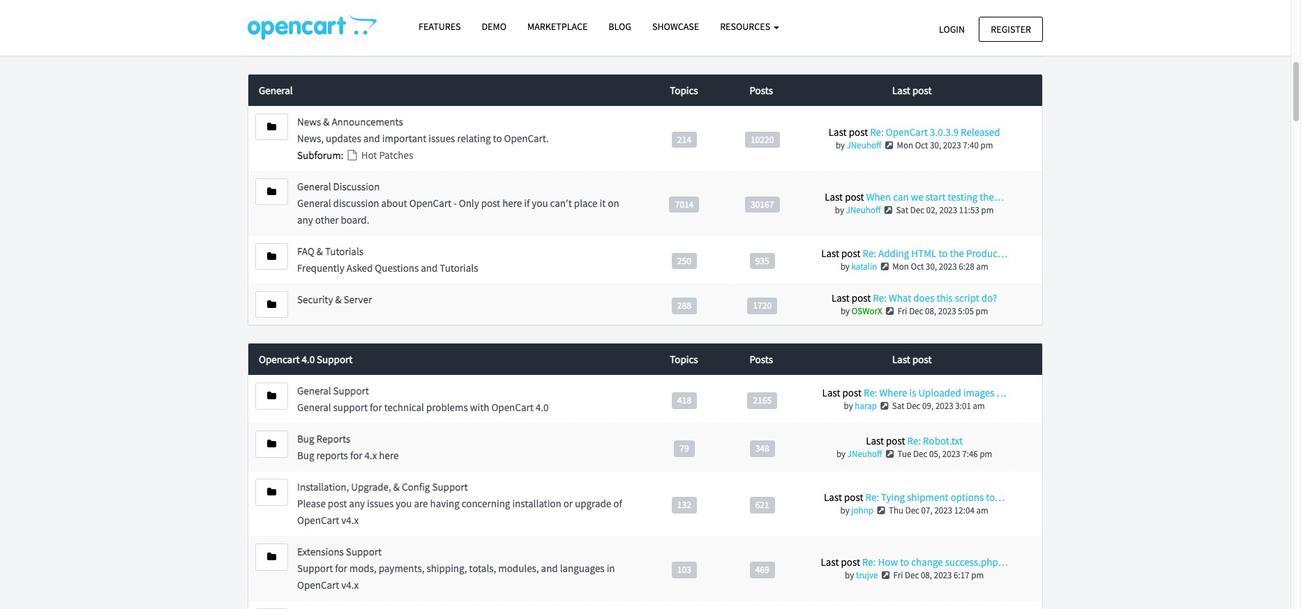 Task type: vqa. For each thing, say whether or not it's contained in the screenshot.
"I forgot my password"
no



Task type: describe. For each thing, give the bounding box(es) containing it.
view the latest post image for can
[[883, 206, 894, 215]]

by johnp
[[840, 505, 873, 517]]

login
[[939, 23, 965, 35]]

last for when can we start testing the…
[[825, 190, 843, 204]]

oct for adding
[[911, 261, 924, 273]]

post up the last post re: where is uploaded images …
[[912, 353, 932, 367]]

patches
[[379, 148, 413, 162]]

view the latest post image for where
[[879, 402, 890, 411]]

pm for last post re: what does this script do?
[[976, 306, 988, 317]]

re: where is uploaded images … link
[[864, 387, 1007, 400]]

view the latest post image for how
[[880, 572, 891, 581]]

view the latest post image for tying
[[875, 507, 887, 516]]

by osworx
[[841, 306, 882, 317]]

348
[[755, 443, 769, 455]]

reports
[[316, 433, 350, 446]]

bug reports image
[[267, 440, 276, 450]]

by for last post re: how to change success.php…
[[845, 570, 854, 582]]

if
[[524, 197, 530, 210]]

pm for last post re: robot.txt
[[980, 449, 992, 461]]

discussion
[[333, 180, 380, 193]]

general up 'other'
[[297, 197, 331, 210]]

last for re: what does this script do?
[[832, 292, 850, 305]]

4.0 inside general support general support for technical problems with opencart 4.0
[[536, 401, 549, 415]]

topics for news, updates and important issues relating to opencart.
[[670, 84, 698, 97]]

johnp
[[851, 505, 873, 517]]

last post re: opencart 3.0.3.9 released
[[829, 125, 1000, 139]]

by for last post re: opencart 3.0.3.9 released
[[836, 139, 845, 151]]

last post re: adding html to the produc…
[[821, 247, 1008, 260]]

general support image
[[267, 392, 276, 401]]

2023 down robot.txt
[[942, 449, 960, 461]]

bug reports link
[[297, 433, 350, 446]]

upgrade
[[575, 498, 611, 511]]

extension
[[878, 22, 921, 35]]

marketplace link
[[517, 15, 598, 39]]

post inside installation, upgrade, & config support please post any issues you are having concerning installation or upgrade of opencart v4.x
[[328, 498, 347, 511]]

post up by trujve
[[841, 556, 860, 570]]

2023 for uploaded
[[935, 401, 953, 413]]

re: what does this script do? link
[[873, 292, 997, 305]]

with
[[470, 401, 489, 415]]

about
[[381, 197, 407, 210]]

re: for what
[[873, 292, 887, 305]]

dec for tying
[[905, 505, 919, 517]]

to…
[[986, 491, 1005, 505]]

installation
[[512, 498, 561, 511]]

by jneuhoff for last post when can we start testing the…
[[835, 204, 881, 216]]

here inside bug reports bug reports for 4.x here
[[379, 450, 399, 463]]

1 vertical spatial tutorials
[[440, 261, 478, 275]]

extensions support support for mods, payments, shipping, totals, modules, and languages in opencart v4.x
[[297, 546, 615, 593]]

pm for last post re: opencart 3.0.3.9 released
[[980, 139, 993, 151]]

html
[[911, 247, 936, 260]]

success.php…
[[945, 556, 1008, 570]]

opencart inside installation, upgrade, & config support please post any issues you are having concerning installation or upgrade of opencart v4.x
[[297, 514, 339, 528]]

how
[[878, 556, 898, 570]]

hot patches link
[[346, 148, 413, 162]]

are
[[414, 498, 428, 511]]

support down 'extensions'
[[297, 563, 333, 576]]

am for …
[[973, 401, 985, 413]]

here inside general discussion general discussion about opencart - only post here if you can't place it on any other board.
[[502, 197, 522, 210]]

jneuhoff for when can we start testing the…
[[846, 204, 881, 216]]

post up "last post re: opencart 3.0.3.9 released"
[[912, 84, 932, 97]]

mon for opencart
[[897, 139, 913, 151]]

announcements
[[332, 115, 403, 128]]

re: extension store comments … link
[[863, 22, 1008, 35]]

sat for can
[[896, 204, 908, 216]]

please
[[297, 498, 326, 511]]

post up by katalin
[[841, 247, 861, 260]]

posts for last post re: where is uploaded images …
[[750, 353, 773, 367]]

tying
[[881, 491, 905, 505]]

payments,
[[379, 563, 424, 576]]

pm for last post when can we start testing the…
[[981, 204, 994, 216]]

asked
[[346, 261, 373, 275]]

hot
[[361, 148, 377, 162]]

katalin
[[851, 261, 877, 273]]

re: for tying
[[865, 491, 879, 505]]

we
[[911, 190, 924, 204]]

forum rules image
[[267, 30, 276, 40]]

features link
[[408, 15, 471, 39]]

by for last post re: tying shipment options to…
[[840, 505, 850, 517]]

1 vertical spatial …
[[997, 387, 1007, 400]]

technical
[[384, 401, 424, 415]]

7:40
[[963, 139, 979, 151]]

621
[[755, 500, 769, 511]]

re: for robot.txt
[[907, 435, 921, 448]]

opencart inside extensions support support for mods, payments, shipping, totals, modules, and languages in opencart v4.x
[[297, 579, 339, 593]]

re: for opencart
[[870, 125, 884, 139]]

do?
[[981, 292, 997, 305]]

faq
[[297, 245, 315, 258]]

forum
[[297, 23, 326, 36]]

for inside extensions support support for mods, payments, shipping, totals, modules, and languages in opencart v4.x
[[335, 563, 347, 576]]

adding
[[878, 247, 909, 260]]

dec for robot.txt
[[913, 449, 927, 461]]

shipment
[[907, 491, 949, 505]]

re: inside re: extension store comments … wed dec 15, 2021 5:54 pm
[[863, 22, 876, 35]]

board.
[[341, 213, 369, 227]]

and inside news & announcements news, updates and important issues relating to opencart.
[[363, 132, 380, 145]]

bug reports bug reports for 4.x here
[[297, 433, 399, 463]]

30, for 3.0.3.9
[[930, 139, 941, 151]]

you inside general discussion general discussion about opencart - only post here if you can't place it on any other board.
[[532, 197, 548, 210]]

what
[[889, 292, 911, 305]]

by trujve
[[845, 570, 878, 582]]

opencart.
[[504, 132, 549, 145]]

last post re: where is uploaded images …
[[822, 387, 1007, 400]]

support up mods,
[[346, 546, 382, 559]]

jneuhoff link for re: robot.txt
[[847, 449, 882, 461]]

installation, upgrade, & config support please post any issues you are having concerning installation or upgrade of opencart v4.x
[[297, 481, 622, 528]]

for for technical
[[370, 401, 382, 415]]

… inside re: extension store comments … wed dec 15, 2021 5:54 pm
[[998, 22, 1008, 35]]

thu dec 07, 2023 12:04 am
[[889, 505, 988, 517]]

can't
[[550, 197, 572, 210]]

testing
[[948, 190, 978, 204]]

concerning
[[462, 498, 510, 511]]

last post re: robot.txt
[[866, 435, 963, 448]]

totals,
[[469, 563, 496, 576]]

options
[[951, 491, 984, 505]]

faq & tutorials image
[[267, 252, 276, 261]]

mon for adding
[[893, 261, 909, 273]]

last for re: opencart 3.0.3.9 released
[[829, 125, 847, 139]]

languages
[[560, 563, 605, 576]]

general for general support general support for technical problems with opencart 4.0
[[297, 385, 331, 398]]

general discussion link
[[297, 180, 380, 193]]

post inside general discussion general discussion about opencart - only post here if you can't place it on any other board.
[[481, 197, 500, 210]]

of
[[613, 498, 622, 511]]

0 horizontal spatial 4.0
[[302, 353, 315, 367]]

demo link
[[471, 15, 517, 39]]

showcase link
[[642, 15, 710, 39]]

topics for general support for technical problems with opencart 4.0
[[670, 353, 698, 367]]

news
[[297, 115, 321, 128]]

opencart left 3.0.3.9
[[886, 125, 928, 139]]

last for re: adding html to the produc…
[[821, 247, 839, 260]]

other
[[315, 213, 339, 227]]

last for re: tying shipment options to…
[[824, 491, 842, 505]]

to inside news & announcements news, updates and important issues relating to opencart.
[[493, 132, 502, 145]]

general for general discussion general discussion about opencart - only post here if you can't place it on any other board.
[[297, 180, 331, 193]]

place
[[574, 197, 598, 210]]

extensions
[[297, 546, 344, 559]]

and inside faq & tutorials frequently asked questions and tutorials
[[421, 261, 438, 275]]

tue dec 05, 2023 7:46 pm
[[897, 449, 992, 461]]

showcase
[[652, 20, 699, 33]]

general for general
[[259, 84, 293, 97]]

last post re: how to change success.php…
[[821, 556, 1008, 570]]

hot patches
[[359, 148, 413, 162]]

installation, upgrade, & config support image
[[267, 488, 276, 498]]

server
[[344, 293, 372, 306]]

pm for last post re: how to change success.php…
[[971, 570, 984, 582]]

fri dec 08, 2023 5:05 pm
[[898, 306, 988, 317]]

images
[[963, 387, 995, 400]]

& for faq
[[317, 245, 323, 258]]

opencart
[[259, 353, 300, 367]]

6:28
[[959, 261, 974, 273]]

dec for what
[[909, 306, 923, 317]]

15,
[[935, 36, 947, 48]]

you inside installation, upgrade, & config support please post any issues you are having concerning installation or upgrade of opencart v4.x
[[396, 498, 412, 511]]

on
[[608, 197, 619, 210]]

post left when
[[845, 190, 864, 204]]



Task type: locate. For each thing, give the bounding box(es) containing it.
jneuhoff down when
[[846, 204, 881, 216]]

view the latest post image down the what
[[884, 307, 896, 316]]

935
[[755, 255, 769, 267]]

5:05
[[958, 306, 974, 317]]

0 horizontal spatial you
[[396, 498, 412, 511]]

1 vertical spatial 4.0
[[536, 401, 549, 415]]

post down installation,
[[328, 498, 347, 511]]

& inside news & announcements news, updates and important issues relating to opencart.
[[323, 115, 330, 128]]

v4.x down mods,
[[341, 579, 359, 593]]

last post re: what does this script do?
[[832, 292, 997, 305]]

by for last post re: robot.txt
[[836, 449, 846, 461]]

1 vertical spatial topics
[[670, 353, 698, 367]]

view the latest post image down 'how' at the bottom right of the page
[[880, 572, 891, 581]]

0 vertical spatial for
[[370, 401, 382, 415]]

news & announcements image
[[267, 122, 276, 132]]

0 vertical spatial any
[[297, 213, 313, 227]]

jneuhoff link left tue
[[847, 449, 882, 461]]

only
[[459, 197, 479, 210]]

view the latest post image
[[883, 141, 895, 150], [883, 206, 894, 215], [884, 307, 896, 316], [875, 507, 887, 516], [880, 572, 891, 581]]

extensions support link
[[297, 546, 382, 559]]

support up having
[[432, 481, 468, 494]]

jneuhoff for re: opencart 3.0.3.9 released
[[847, 139, 881, 151]]

2023 for this
[[938, 306, 956, 317]]

3.0.3.9
[[930, 125, 959, 139]]

2 vertical spatial jneuhoff
[[847, 449, 882, 461]]

1 vertical spatial any
[[349, 498, 365, 511]]

0 vertical spatial …
[[998, 22, 1008, 35]]

issues inside installation, upgrade, & config support please post any issues you are having concerning installation or upgrade of opencart v4.x
[[367, 498, 394, 511]]

and inside extensions support support for mods, payments, shipping, totals, modules, and languages in opencart v4.x
[[541, 563, 558, 576]]

1 vertical spatial oct
[[911, 261, 924, 273]]

johnp link
[[851, 505, 873, 517]]

12:04
[[954, 505, 975, 517]]

1 horizontal spatial tutorials
[[440, 261, 478, 275]]

by jneuhoff for last post re: robot.txt
[[836, 449, 882, 461]]

0 vertical spatial topics
[[670, 84, 698, 97]]

features
[[419, 20, 461, 33]]

by for last post re: where is uploaded images …
[[844, 401, 853, 413]]

dec down last post re: what does this script do?
[[909, 306, 923, 317]]

re: for adding
[[863, 247, 876, 260]]

1 horizontal spatial 4.0
[[536, 401, 549, 415]]

general discussion general discussion about opencart - only post here if you can't place it on any other board.
[[297, 180, 619, 227]]

here
[[502, 197, 522, 210], [379, 450, 399, 463]]

fri for what
[[898, 306, 907, 317]]

2023 down the re: tying shipment options to… link
[[934, 505, 952, 517]]

jneuhoff left tue
[[847, 449, 882, 461]]

re: up johnp
[[865, 491, 879, 505]]

robot.txt
[[923, 435, 963, 448]]

post up by osworx
[[852, 292, 871, 305]]

view the latest post image for what
[[884, 307, 896, 316]]

0 horizontal spatial here
[[379, 450, 399, 463]]

last for re: where is uploaded images …
[[822, 387, 840, 400]]

0 vertical spatial and
[[363, 132, 380, 145]]

by jneuhoff for last post re: opencart 3.0.3.9 released
[[836, 139, 881, 151]]

1 topics from the top
[[670, 84, 698, 97]]

2 vertical spatial to
[[900, 556, 909, 570]]

0 vertical spatial issues
[[428, 132, 455, 145]]

opencart left -
[[409, 197, 451, 210]]

2 posts from the top
[[750, 353, 773, 367]]

79
[[680, 443, 689, 455]]

0 vertical spatial oct
[[915, 139, 928, 151]]

0 vertical spatial fri
[[898, 306, 907, 317]]

0 vertical spatial here
[[502, 197, 522, 210]]

opencart down 'extensions'
[[297, 579, 339, 593]]

1 vertical spatial bug
[[297, 450, 314, 463]]

0 vertical spatial you
[[532, 197, 548, 210]]

by jneuhoff up when
[[836, 139, 881, 151]]

general down opencart 4.0 support
[[297, 385, 331, 398]]

&
[[323, 115, 330, 128], [317, 245, 323, 258], [335, 293, 342, 306], [393, 481, 400, 494]]

can
[[893, 190, 909, 204]]

05,
[[929, 449, 940, 461]]

forum rules
[[297, 23, 352, 36]]

sat down can
[[896, 204, 908, 216]]

thu
[[889, 505, 903, 517]]

register link
[[979, 16, 1043, 42]]

07,
[[921, 505, 933, 517]]

0 vertical spatial sat
[[896, 204, 908, 216]]

support inside installation, upgrade, & config support please post any issues you are having concerning installation or upgrade of opencart v4.x
[[432, 481, 468, 494]]

re: robot.txt link
[[907, 435, 963, 448]]

1 vertical spatial here
[[379, 450, 399, 463]]

2 vertical spatial jneuhoff link
[[847, 449, 882, 461]]

2023 down this
[[938, 306, 956, 317]]

harap
[[855, 401, 877, 413]]

1 vertical spatial 30,
[[926, 261, 937, 273]]

and
[[363, 132, 380, 145], [421, 261, 438, 275], [541, 563, 558, 576]]

view the latest post image
[[879, 262, 891, 271], [879, 402, 890, 411], [884, 450, 896, 459]]

posts up 10220
[[750, 84, 773, 97]]

trujve
[[856, 570, 878, 582]]

view the latest post image down when
[[883, 206, 894, 215]]

& for security
[[335, 293, 342, 306]]

0 horizontal spatial to
[[493, 132, 502, 145]]

opencart right with
[[491, 401, 533, 415]]

1 vertical spatial last post
[[892, 353, 932, 367]]

any down upgrade,
[[349, 498, 365, 511]]

08, for this
[[925, 306, 936, 317]]

re: for how
[[862, 556, 876, 570]]

topics up 214
[[670, 84, 698, 97]]

view the latest post image for adding
[[879, 262, 891, 271]]

2 horizontal spatial and
[[541, 563, 558, 576]]

0 vertical spatial posts
[[750, 84, 773, 97]]

v4.x up extensions support link
[[341, 514, 359, 528]]

2023 for change
[[934, 570, 952, 582]]

dec down last post re: robot.txt
[[913, 449, 927, 461]]

1 vertical spatial view the latest post image
[[879, 402, 890, 411]]

dec for where
[[906, 401, 921, 413]]

jneuhoff down "last post re: opencart 3.0.3.9 released"
[[847, 139, 881, 151]]

& left config
[[393, 481, 400, 494]]

am right "12:04"
[[976, 505, 988, 517]]

1 horizontal spatial for
[[350, 450, 362, 463]]

last post up the is
[[892, 353, 932, 367]]

posts for last post re: opencart 3.0.3.9 released
[[750, 84, 773, 97]]

mon down "last post re: opencart 3.0.3.9 released"
[[897, 139, 913, 151]]

30,
[[930, 139, 941, 151], [926, 261, 937, 273]]

pm down released
[[980, 139, 993, 151]]

2 vertical spatial by jneuhoff
[[836, 449, 882, 461]]

2 topics from the top
[[670, 353, 698, 367]]

faq & tutorials link
[[297, 245, 363, 258]]

0 vertical spatial 30,
[[930, 139, 941, 151]]

start
[[926, 190, 946, 204]]

fri dec 08, 2023 6:17 pm
[[893, 570, 984, 582]]

issues down installation, upgrade, & config support link on the bottom left
[[367, 498, 394, 511]]

by for last post re: adding html to the produc…
[[840, 261, 850, 273]]

to
[[493, 132, 502, 145], [939, 247, 948, 260], [900, 556, 909, 570]]

re: how to change success.php… link
[[862, 556, 1008, 570]]

1 horizontal spatial and
[[421, 261, 438, 275]]

am for produc…
[[976, 261, 988, 273]]

2 bug from the top
[[297, 450, 314, 463]]

0 vertical spatial view the latest post image
[[879, 262, 891, 271]]

0 vertical spatial to
[[493, 132, 502, 145]]

support up 'general support' link
[[317, 353, 353, 367]]

sat dec 02, 2023 11:53 pm
[[896, 204, 994, 216]]

to right 'how' at the bottom right of the page
[[900, 556, 909, 570]]

last for re: robot.txt
[[866, 435, 884, 448]]

0 vertical spatial by jneuhoff
[[836, 139, 881, 151]]

security & server image
[[267, 300, 276, 310]]

1 horizontal spatial to
[[900, 556, 909, 570]]

jneuhoff link
[[847, 139, 881, 151], [846, 204, 881, 216], [847, 449, 882, 461]]

1 posts from the top
[[750, 84, 773, 97]]

post up by johnp
[[844, 491, 863, 505]]

0 vertical spatial 08,
[[925, 306, 936, 317]]

security & server
[[297, 293, 372, 306]]

by for last post when can we start testing the…
[[835, 204, 844, 216]]

and up hot
[[363, 132, 380, 145]]

subforum:
[[297, 148, 343, 162]]

pm inside re: extension store comments … wed dec 15, 2021 5:54 pm
[[986, 36, 998, 48]]

it
[[600, 197, 606, 210]]

oct down last post re: adding html to the produc…
[[911, 261, 924, 273]]

2023 right 02,
[[939, 204, 957, 216]]

re: up tue
[[907, 435, 921, 448]]

am down produc…
[[976, 261, 988, 273]]

extensions support image
[[267, 553, 276, 563]]

in
[[607, 563, 615, 576]]

1 vertical spatial you
[[396, 498, 412, 511]]

view the latest post image left thu
[[875, 507, 887, 516]]

any
[[297, 213, 313, 227], [349, 498, 365, 511]]

does
[[913, 292, 934, 305]]

1 vertical spatial 08,
[[921, 570, 932, 582]]

blog
[[609, 20, 631, 33]]

to up mon oct 30, 2023 6:28 am
[[939, 247, 948, 260]]

2023 down the on the right top
[[939, 261, 957, 273]]

08, for change
[[921, 570, 932, 582]]

08, down change
[[921, 570, 932, 582]]

jneuhoff link for when can we start testing the…
[[846, 204, 881, 216]]

30, down re: opencart 3.0.3.9 released link
[[930, 139, 941, 151]]

jneuhoff for re: robot.txt
[[847, 449, 882, 461]]

oct for opencart
[[915, 139, 928, 151]]

here right the 4.x
[[379, 450, 399, 463]]

2023 for to
[[939, 261, 957, 273]]

1 v4.x from the top
[[341, 514, 359, 528]]

opencart inside general support general support for technical problems with opencart 4.0
[[491, 401, 533, 415]]

for for 4.x
[[350, 450, 362, 463]]

general discussion image
[[267, 187, 276, 197]]

and right questions
[[421, 261, 438, 275]]

1 vertical spatial mon
[[893, 261, 909, 273]]

re: for where
[[864, 387, 877, 400]]

blog link
[[598, 15, 642, 39]]

general down 'general support' link
[[297, 401, 331, 415]]

topics up 418
[[670, 353, 698, 367]]

file o image
[[346, 150, 359, 160]]

-
[[453, 197, 457, 210]]

2 horizontal spatial to
[[939, 247, 948, 260]]

1 horizontal spatial any
[[349, 498, 365, 511]]

mon
[[897, 139, 913, 151], [893, 261, 909, 273]]

am down images
[[973, 401, 985, 413]]

0 horizontal spatial any
[[297, 213, 313, 227]]

re: up the osworx
[[873, 292, 887, 305]]

2023 for options
[[934, 505, 952, 517]]

4.0 right with
[[536, 401, 549, 415]]

v4.x
[[341, 514, 359, 528], [341, 579, 359, 593]]

1 vertical spatial for
[[350, 450, 362, 463]]

for
[[370, 401, 382, 415], [350, 450, 362, 463], [335, 563, 347, 576]]

released
[[961, 125, 1000, 139]]

mon down adding
[[893, 261, 909, 273]]

1 vertical spatial to
[[939, 247, 948, 260]]

1 vertical spatial issues
[[367, 498, 394, 511]]

uploaded
[[918, 387, 961, 400]]

fri down the what
[[898, 306, 907, 317]]

2023 for released
[[943, 139, 961, 151]]

1 vertical spatial fri
[[893, 570, 903, 582]]

problems
[[426, 401, 468, 415]]

… right images
[[997, 387, 1007, 400]]

pm right '7:46'
[[980, 449, 992, 461]]

jneuhoff link down "last post re: opencart 3.0.3.9 released"
[[847, 139, 881, 151]]

0 vertical spatial v4.x
[[341, 514, 359, 528]]

02,
[[926, 204, 937, 216]]

by jneuhoff
[[836, 139, 881, 151], [835, 204, 881, 216], [836, 449, 882, 461]]

frequently
[[297, 261, 344, 275]]

0 vertical spatial tutorials
[[325, 245, 363, 258]]

for inside general support general support for technical problems with opencart 4.0
[[370, 401, 382, 415]]

1 vertical spatial am
[[973, 401, 985, 413]]

and right 'modules,'
[[541, 563, 558, 576]]

support
[[317, 353, 353, 367], [333, 385, 369, 398], [432, 481, 468, 494], [346, 546, 382, 559], [297, 563, 333, 576]]

you right "if"
[[532, 197, 548, 210]]

the
[[950, 247, 964, 260]]

by katalin
[[840, 261, 877, 273]]

post up tue
[[886, 435, 905, 448]]

you left are
[[396, 498, 412, 511]]

general up news & announcements icon
[[259, 84, 293, 97]]

11:53
[[959, 204, 979, 216]]

fri
[[898, 306, 907, 317], [893, 570, 903, 582]]

& inside faq & tutorials frequently asked questions and tutorials
[[317, 245, 323, 258]]

shipping,
[[427, 563, 467, 576]]

& for news
[[323, 115, 330, 128]]

last
[[892, 84, 910, 97], [829, 125, 847, 139], [825, 190, 843, 204], [821, 247, 839, 260], [832, 292, 850, 305], [892, 353, 910, 367], [822, 387, 840, 400], [866, 435, 884, 448], [824, 491, 842, 505], [821, 556, 839, 570]]

support inside general support general support for technical problems with opencart 4.0
[[333, 385, 369, 398]]

2023 down 3.0.3.9
[[943, 139, 961, 151]]

by jneuhoff left tue
[[836, 449, 882, 461]]

30, down re: adding html to the produc… link
[[926, 261, 937, 273]]

2 last post from the top
[[892, 353, 932, 367]]

1 horizontal spatial here
[[502, 197, 522, 210]]

0 horizontal spatial issues
[[367, 498, 394, 511]]

1 vertical spatial v4.x
[[341, 579, 359, 593]]

1 vertical spatial sat
[[892, 401, 905, 413]]

2 vertical spatial am
[[976, 505, 988, 517]]

dec down the is
[[906, 401, 921, 413]]

view the latest post image down adding
[[879, 262, 891, 271]]

news & announcements news, updates and important issues relating to opencart.
[[297, 115, 549, 145]]

dec
[[919, 36, 933, 48], [910, 204, 924, 216], [909, 306, 923, 317], [906, 401, 921, 413], [913, 449, 927, 461], [905, 505, 919, 517], [905, 570, 919, 582]]

last post for where
[[892, 353, 932, 367]]

bug down bug reports link
[[297, 450, 314, 463]]

re: adding html to the produc… link
[[863, 247, 1008, 260]]

1 vertical spatial jneuhoff
[[846, 204, 881, 216]]

last post for opencart
[[892, 84, 932, 97]]

0 vertical spatial last post
[[892, 84, 932, 97]]

to right relating
[[493, 132, 502, 145]]

77
[[758, 30, 767, 42]]

132
[[677, 500, 691, 511]]

1 horizontal spatial you
[[532, 197, 548, 210]]

re: up "harap" link
[[864, 387, 877, 400]]

1 vertical spatial posts
[[750, 353, 773, 367]]

topics
[[670, 84, 698, 97], [670, 353, 698, 367]]

opencart 4.0 support link
[[259, 352, 645, 369]]

trujve link
[[856, 570, 878, 582]]

jneuhoff link down when
[[846, 204, 881, 216]]

any left 'other'
[[297, 213, 313, 227]]

post up when
[[849, 125, 868, 139]]

0 horizontal spatial for
[[335, 563, 347, 576]]

2165
[[753, 395, 772, 407]]

& inside installation, upgrade, & config support please post any issues you are having concerning installation or upgrade of opencart v4.x
[[393, 481, 400, 494]]

… right comments
[[998, 22, 1008, 35]]

0 horizontal spatial and
[[363, 132, 380, 145]]

1 horizontal spatial issues
[[428, 132, 455, 145]]

last post up "last post re: opencart 3.0.3.9 released"
[[892, 84, 932, 97]]

any inside general discussion general discussion about opencart - only post here if you can't place it on any other board.
[[297, 213, 313, 227]]

1 vertical spatial by jneuhoff
[[835, 204, 881, 216]]

2023 for start
[[939, 204, 957, 216]]

0 vertical spatial jneuhoff
[[847, 139, 881, 151]]

last for re: how to change success.php…
[[821, 556, 839, 570]]

0 vertical spatial bug
[[297, 433, 314, 446]]

dec down we
[[910, 204, 924, 216]]

for left the 4.x
[[350, 450, 362, 463]]

2 vertical spatial view the latest post image
[[884, 450, 896, 459]]

post
[[912, 84, 932, 97], [849, 125, 868, 139], [845, 190, 864, 204], [481, 197, 500, 210], [841, 247, 861, 260], [852, 292, 871, 305], [912, 353, 932, 367], [842, 387, 862, 400], [886, 435, 905, 448], [844, 491, 863, 505], [328, 498, 347, 511], [841, 556, 860, 570]]

re: left extension
[[863, 22, 876, 35]]

2 vertical spatial for
[[335, 563, 347, 576]]

oct down "last post re: opencart 3.0.3.9 released"
[[915, 139, 928, 151]]

any inside installation, upgrade, & config support please post any issues you are having concerning installation or upgrade of opencart v4.x
[[349, 498, 365, 511]]

for right 'support'
[[370, 401, 382, 415]]

security
[[297, 293, 333, 306]]

214
[[677, 134, 691, 145]]

08, down 're: what does this script do?' link
[[925, 306, 936, 317]]

0 vertical spatial jneuhoff link
[[847, 139, 881, 151]]

dec for how
[[905, 570, 919, 582]]

view the latest post image for robot.txt
[[884, 450, 896, 459]]

tutorials right questions
[[440, 261, 478, 275]]

issues inside news & announcements news, updates and important issues relating to opencart.
[[428, 132, 455, 145]]

dec inside re: extension store comments … wed dec 15, 2021 5:54 pm
[[919, 36, 933, 48]]

1 bug from the top
[[297, 433, 314, 446]]

general link
[[259, 82, 645, 99]]

0 horizontal spatial tutorials
[[325, 245, 363, 258]]

1 vertical spatial jneuhoff link
[[846, 204, 881, 216]]

09,
[[922, 401, 934, 413]]

re: up katalin
[[863, 247, 876, 260]]

marketplace
[[527, 20, 588, 33]]

0 vertical spatial mon
[[897, 139, 913, 151]]

sat down where
[[892, 401, 905, 413]]

dec down last post re: how to change success.php… at bottom right
[[905, 570, 919, 582]]

2 vertical spatial and
[[541, 563, 558, 576]]

pm down the…
[[981, 204, 994, 216]]

2 horizontal spatial for
[[370, 401, 382, 415]]

post right only
[[481, 197, 500, 210]]

tutorials
[[325, 245, 363, 258], [440, 261, 478, 275]]

v4.x inside extensions support support for mods, payments, shipping, totals, modules, and languages in opencart v4.x
[[341, 579, 359, 593]]

updates
[[326, 132, 361, 145]]

fri for how
[[893, 570, 903, 582]]

view the latest post image for opencart
[[883, 141, 895, 150]]

opencart inside general discussion general discussion about opencart - only post here if you can't place it on any other board.
[[409, 197, 451, 210]]

v4.x inside installation, upgrade, & config support please post any issues you are having concerning installation or upgrade of opencart v4.x
[[341, 514, 359, 528]]

pm right the 5:54
[[986, 36, 998, 48]]

demo
[[482, 20, 506, 33]]

30, for html
[[926, 261, 937, 273]]

1 last post from the top
[[892, 84, 932, 97]]

5:54
[[968, 36, 984, 48]]

1 vertical spatial and
[[421, 261, 438, 275]]

for inside bug reports bug reports for 4.x here
[[350, 450, 362, 463]]

last post
[[892, 84, 932, 97], [892, 353, 932, 367]]

sat dec 09, 2023 3:01 am
[[892, 401, 985, 413]]

re: extension store comments … wed dec 15, 2021 5:54 pm
[[863, 22, 1008, 48]]

jneuhoff link for re: opencart 3.0.3.9 released
[[847, 139, 881, 151]]

…
[[998, 22, 1008, 35], [997, 387, 1007, 400]]

sat for where
[[892, 401, 905, 413]]

bug
[[297, 433, 314, 446], [297, 450, 314, 463]]

103
[[677, 564, 691, 576]]

10220
[[751, 134, 774, 145]]

0 vertical spatial 4.0
[[302, 353, 315, 367]]

dec for can
[[910, 204, 924, 216]]

mods,
[[349, 563, 377, 576]]

re: up when
[[870, 125, 884, 139]]

0 vertical spatial am
[[976, 261, 988, 273]]

by for last post re: what does this script do?
[[841, 306, 850, 317]]

for down extensions support link
[[335, 563, 347, 576]]

2 v4.x from the top
[[341, 579, 359, 593]]

pm
[[986, 36, 998, 48], [980, 139, 993, 151], [981, 204, 994, 216], [976, 306, 988, 317], [980, 449, 992, 461], [971, 570, 984, 582]]

4.0 right opencart
[[302, 353, 315, 367]]

post up by harap
[[842, 387, 862, 400]]



